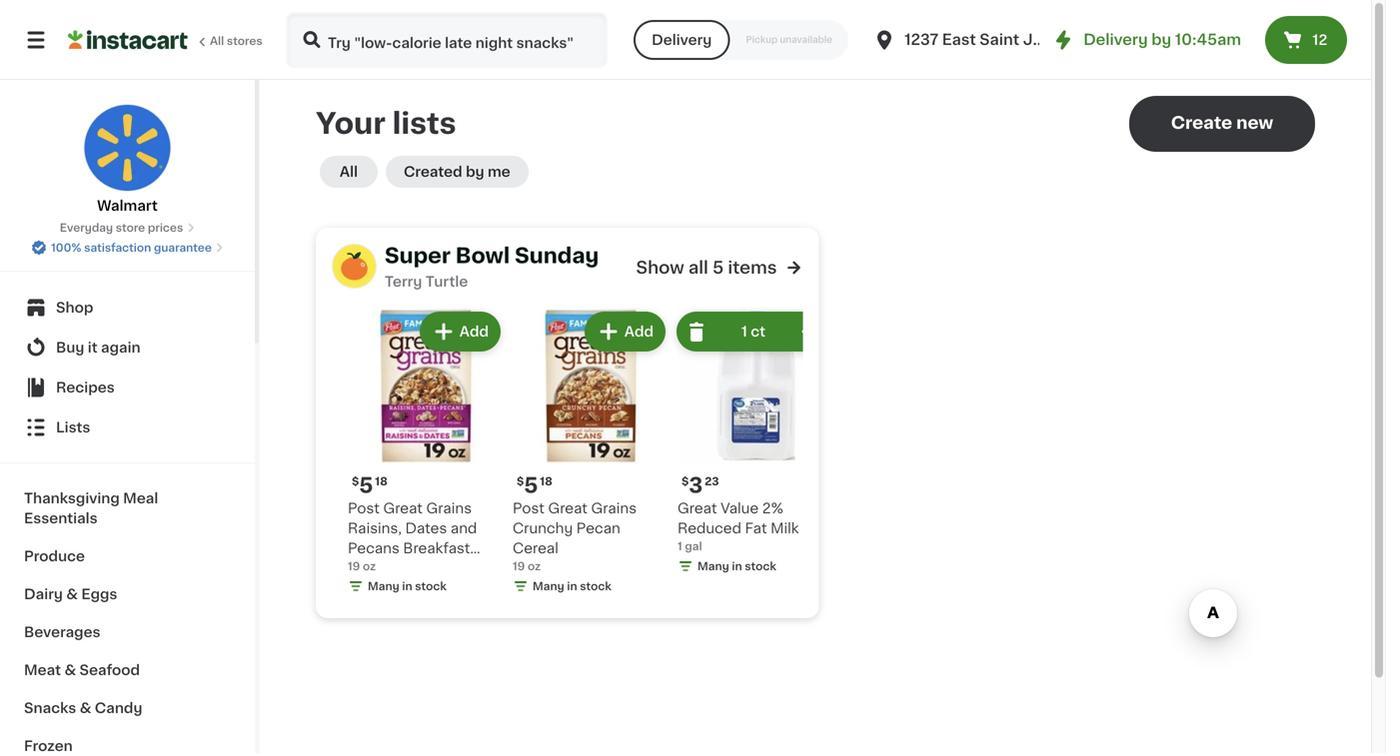 Task type: vqa. For each thing, say whether or not it's contained in the screenshot.
Dairy & Eggs link
yes



Task type: locate. For each thing, give the bounding box(es) containing it.
everyday
[[60, 222, 113, 233]]

stock down breakfast
[[415, 581, 447, 592]]

post inside post great grains crunchy pecan cereal 19 oz
[[513, 502, 545, 516]]

2 horizontal spatial 5
[[713, 259, 724, 276]]

lists
[[392, 109, 456, 138]]

1 add button from the left
[[422, 314, 499, 350]]

product group
[[348, 308, 505, 599], [513, 308, 670, 599], [677, 308, 835, 579]]

0 vertical spatial cereal
[[513, 542, 559, 556]]

dairy & eggs
[[24, 588, 117, 602]]

east
[[942, 32, 976, 47]]

add button down turtle
[[422, 314, 499, 350]]

1 horizontal spatial great
[[548, 502, 588, 516]]

great inside post great grains raisins, dates and pecans breakfast cereal
[[383, 502, 423, 516]]

show all 5 items
[[636, 259, 777, 276]]

post great grains raisins, dates and pecans breakfast cereal
[[348, 502, 477, 576]]

1 grains from the left
[[426, 502, 472, 516]]

2 add from the left
[[625, 325, 654, 339]]

delivery for delivery
[[652, 33, 712, 47]]

delivery button
[[634, 20, 730, 60]]

2 18 from the left
[[540, 476, 553, 487]]

2 oz from the left
[[528, 561, 541, 572]]

18 up 'crunchy'
[[540, 476, 553, 487]]

product group containing 3
[[677, 308, 835, 579]]

18 for post great grains crunchy pecan cereal
[[540, 476, 553, 487]]

many in stock down great value 2% reduced fat milk 1 gal
[[698, 561, 777, 572]]

grains inside post great grains crunchy pecan cereal 19 oz
[[591, 502, 637, 516]]

0 horizontal spatial stock
[[415, 581, 447, 592]]

post for post great grains raisins, dates and pecans breakfast cereal
[[348, 502, 380, 516]]

by inside button
[[466, 165, 484, 179]]

2 great from the left
[[548, 502, 588, 516]]

1237 east saint james street
[[905, 32, 1127, 47]]

add down turtle
[[460, 325, 489, 339]]

0 horizontal spatial all
[[210, 35, 224, 46]]

1 left ct
[[742, 325, 748, 339]]

1 vertical spatial cereal
[[348, 562, 394, 576]]

0 horizontal spatial by
[[466, 165, 484, 179]]

grains up the pecan
[[591, 502, 637, 516]]

oz down 'crunchy'
[[528, 561, 541, 572]]

1 horizontal spatial post
[[513, 502, 545, 516]]

2 vertical spatial &
[[80, 702, 91, 716]]

& left candy
[[80, 702, 91, 716]]

0 horizontal spatial product group
[[348, 308, 505, 599]]

2 grains from the left
[[591, 502, 637, 516]]

0 horizontal spatial 5
[[359, 475, 373, 496]]

1 vertical spatial &
[[64, 664, 76, 678]]

add left the remove great value 2% reduced fat milk image
[[625, 325, 654, 339]]

all button
[[320, 156, 378, 188]]

many in stock for post great grains raisins, dates and pecans breakfast cereal
[[368, 581, 447, 592]]

12 button
[[1266, 16, 1347, 64]]

stock
[[745, 561, 777, 572], [415, 581, 447, 592], [580, 581, 612, 592]]

3 product group from the left
[[677, 308, 835, 579]]

cereal inside post great grains crunchy pecan cereal 19 oz
[[513, 542, 559, 556]]

all
[[210, 35, 224, 46], [340, 165, 358, 179]]

1 horizontal spatial add button
[[587, 314, 664, 350]]

0 horizontal spatial add button
[[422, 314, 499, 350]]

stock down post great grains crunchy pecan cereal 19 oz
[[580, 581, 612, 592]]

milk
[[771, 522, 799, 536]]

5 for post great grains crunchy pecan cereal
[[524, 475, 538, 496]]

many in stock down breakfast
[[368, 581, 447, 592]]

18 up raisins,
[[375, 476, 388, 487]]

oz
[[363, 561, 376, 572], [528, 561, 541, 572]]

many in stock for post great grains crunchy pecan cereal
[[533, 581, 612, 592]]

$
[[352, 476, 359, 487], [517, 476, 524, 487], [682, 476, 689, 487]]

2 horizontal spatial product group
[[677, 308, 835, 579]]

grains inside post great grains raisins, dates and pecans breakfast cereal
[[426, 502, 472, 516]]

0 horizontal spatial many
[[368, 581, 400, 592]]

seafood
[[80, 664, 140, 678]]

add button for post great grains raisins, dates and pecans breakfast cereal
[[422, 314, 499, 350]]

1 horizontal spatial 19
[[513, 561, 525, 572]]

1 oz from the left
[[363, 561, 376, 572]]

0 horizontal spatial $
[[352, 476, 359, 487]]

all left 'stores'
[[210, 35, 224, 46]]

2 horizontal spatial many
[[698, 561, 729, 572]]

5 up 'crunchy'
[[524, 475, 538, 496]]

add button
[[422, 314, 499, 350], [587, 314, 664, 350]]

great inside post great grains crunchy pecan cereal 19 oz
[[548, 502, 588, 516]]

oz down pecans
[[363, 561, 376, 572]]

grains up and
[[426, 502, 472, 516]]

by for delivery
[[1152, 32, 1172, 47]]

1 horizontal spatial $
[[517, 476, 524, 487]]

Search field
[[288, 14, 606, 66]]

0 horizontal spatial 19
[[348, 561, 360, 572]]

1 vertical spatial all
[[340, 165, 358, 179]]

23
[[705, 476, 719, 487]]

1 $ 5 18 from the left
[[352, 475, 388, 496]]

0 horizontal spatial in
[[402, 581, 412, 592]]

super bowl sunday terry turtle
[[385, 245, 599, 289]]

recipes link
[[12, 368, 243, 408]]

meat
[[24, 664, 61, 678]]

1 horizontal spatial 1
[[742, 325, 748, 339]]

1 horizontal spatial cereal
[[513, 542, 559, 556]]

new
[[1237, 114, 1274, 131]]

great up 'crunchy'
[[548, 502, 588, 516]]

$ 5 18 for post great grains crunchy pecan cereal
[[517, 475, 553, 496]]

prices
[[148, 222, 183, 233]]

0 horizontal spatial many in stock
[[368, 581, 447, 592]]

many in stock
[[698, 561, 777, 572], [368, 581, 447, 592], [533, 581, 612, 592]]

great up dates
[[383, 502, 423, 516]]

crunchy
[[513, 522, 573, 536]]

2 $ from the left
[[517, 476, 524, 487]]

0 vertical spatial by
[[1152, 32, 1172, 47]]

in
[[732, 561, 742, 572], [402, 581, 412, 592], [567, 581, 577, 592]]

thanksgiving meal essentials
[[24, 492, 158, 526]]

3 $ from the left
[[682, 476, 689, 487]]

1 left the gal
[[678, 541, 682, 552]]

1 horizontal spatial many in stock
[[533, 581, 612, 592]]

& inside 'link'
[[64, 664, 76, 678]]

0 horizontal spatial great
[[383, 502, 423, 516]]

many down 19 oz
[[368, 581, 400, 592]]

0 horizontal spatial $ 5 18
[[352, 475, 388, 496]]

$ up 'crunchy'
[[517, 476, 524, 487]]

19 down pecans
[[348, 561, 360, 572]]

dairy
[[24, 588, 63, 602]]

snacks & candy link
[[12, 690, 243, 728]]

1 vertical spatial 1
[[678, 541, 682, 552]]

delivery inside delivery by 10:45am link
[[1084, 32, 1148, 47]]

grains
[[426, 502, 472, 516], [591, 502, 637, 516]]

1 18 from the left
[[375, 476, 388, 487]]

beverages
[[24, 626, 101, 640]]

0 vertical spatial all
[[210, 35, 224, 46]]

post up raisins,
[[348, 502, 380, 516]]

0 horizontal spatial 1
[[678, 541, 682, 552]]

5 up raisins,
[[359, 475, 373, 496]]

19 down 'crunchy'
[[513, 561, 525, 572]]

cereal down 'crunchy'
[[513, 542, 559, 556]]

0 vertical spatial &
[[66, 588, 78, 602]]

1 horizontal spatial grains
[[591, 502, 637, 516]]

5 right all
[[713, 259, 724, 276]]

great
[[383, 502, 423, 516], [548, 502, 588, 516], [678, 502, 717, 516]]

many down post great grains crunchy pecan cereal 19 oz
[[533, 581, 564, 592]]

cereal down pecans
[[348, 562, 394, 576]]

2 horizontal spatial in
[[732, 561, 742, 572]]

18
[[375, 476, 388, 487], [540, 476, 553, 487]]

2 horizontal spatial great
[[678, 502, 717, 516]]

1 horizontal spatial oz
[[528, 561, 541, 572]]

$ up raisins,
[[352, 476, 359, 487]]

saint
[[980, 32, 1020, 47]]

by for created
[[466, 165, 484, 179]]

all stores
[[210, 35, 263, 46]]

1 horizontal spatial 18
[[540, 476, 553, 487]]

1 great from the left
[[383, 502, 423, 516]]

by
[[1152, 32, 1172, 47], [466, 165, 484, 179]]

0 horizontal spatial add
[[460, 325, 489, 339]]

1 add from the left
[[460, 325, 489, 339]]

pecans
[[348, 542, 400, 556]]

post for post great grains crunchy pecan cereal 19 oz
[[513, 502, 545, 516]]

2 add button from the left
[[587, 314, 664, 350]]

delivery inside delivery button
[[652, 33, 712, 47]]

1 horizontal spatial product group
[[513, 308, 670, 599]]

1 horizontal spatial $ 5 18
[[517, 475, 553, 496]]

service type group
[[634, 20, 849, 60]]

& for meat
[[64, 664, 76, 678]]

1 inside great value 2% reduced fat milk 1 gal
[[678, 541, 682, 552]]

thanksgiving meal essentials link
[[12, 480, 243, 538]]

$ inside $ 3 23
[[682, 476, 689, 487]]

post inside post great grains raisins, dates and pecans breakfast cereal
[[348, 502, 380, 516]]

stock down fat
[[745, 561, 777, 572]]

1 horizontal spatial by
[[1152, 32, 1172, 47]]

grains for pecan
[[591, 502, 637, 516]]

None search field
[[286, 12, 608, 68]]

0 horizontal spatial 18
[[375, 476, 388, 487]]

& right the meat
[[64, 664, 76, 678]]

all down 'your'
[[340, 165, 358, 179]]

$ 5 18 up 'crunchy'
[[517, 475, 553, 496]]

in down great value 2% reduced fat milk 1 gal
[[732, 561, 742, 572]]

1 horizontal spatial many
[[533, 581, 564, 592]]

2 horizontal spatial many in stock
[[698, 561, 777, 572]]

post up 'crunchy'
[[513, 502, 545, 516]]

delivery
[[1084, 32, 1148, 47], [652, 33, 712, 47]]

many down the gal
[[698, 561, 729, 572]]

add
[[460, 325, 489, 339], [625, 325, 654, 339]]

add for post great grains crunchy pecan cereal
[[625, 325, 654, 339]]

grains for dates
[[426, 502, 472, 516]]

1 $ from the left
[[352, 476, 359, 487]]

by left 10:45am
[[1152, 32, 1172, 47]]

3 great from the left
[[678, 502, 717, 516]]

1 horizontal spatial add
[[625, 325, 654, 339]]

1
[[742, 325, 748, 339], [678, 541, 682, 552]]

many for great value 2% reduced fat milk
[[698, 561, 729, 572]]

1 horizontal spatial all
[[340, 165, 358, 179]]

& left eggs
[[66, 588, 78, 602]]

1 horizontal spatial 5
[[524, 475, 538, 496]]

2 post from the left
[[513, 502, 545, 516]]

0 horizontal spatial grains
[[426, 502, 472, 516]]

terry
[[385, 275, 422, 289]]

2 $ 5 18 from the left
[[517, 475, 553, 496]]

0 horizontal spatial oz
[[363, 561, 376, 572]]

$ 5 18 up raisins,
[[352, 475, 388, 496]]

in for post great grains crunchy pecan cereal
[[567, 581, 577, 592]]

19
[[348, 561, 360, 572], [513, 561, 525, 572]]

$ left 23
[[682, 476, 689, 487]]

1 horizontal spatial stock
[[580, 581, 612, 592]]

0 horizontal spatial post
[[348, 502, 380, 516]]

stock for post great grains crunchy pecan cereal
[[580, 581, 612, 592]]

3
[[689, 475, 703, 496]]

1 horizontal spatial in
[[567, 581, 577, 592]]

all inside button
[[340, 165, 358, 179]]

delivery by 10:45am
[[1084, 32, 1242, 47]]

meal
[[123, 492, 158, 506]]

in down post great grains crunchy pecan cereal 19 oz
[[567, 581, 577, 592]]

great for crunchy
[[548, 502, 588, 516]]

1 vertical spatial by
[[466, 165, 484, 179]]

shop
[[56, 301, 93, 315]]

19 inside post great grains crunchy pecan cereal 19 oz
[[513, 561, 525, 572]]

0 horizontal spatial cereal
[[348, 562, 394, 576]]

add button left the remove great value 2% reduced fat milk image
[[587, 314, 664, 350]]

2 horizontal spatial stock
[[745, 561, 777, 572]]

fat
[[745, 522, 767, 536]]

2 horizontal spatial $
[[682, 476, 689, 487]]

1 horizontal spatial delivery
[[1084, 32, 1148, 47]]

in down breakfast
[[402, 581, 412, 592]]

1 post from the left
[[348, 502, 380, 516]]

me
[[488, 165, 511, 179]]

0 vertical spatial 1
[[742, 325, 748, 339]]

items
[[728, 259, 777, 276]]

1 ct
[[742, 325, 766, 339]]

0 horizontal spatial delivery
[[652, 33, 712, 47]]

many in stock down post great grains crunchy pecan cereal 19 oz
[[533, 581, 612, 592]]

by left me on the left top of page
[[466, 165, 484, 179]]

great down 3
[[678, 502, 717, 516]]

2 19 from the left
[[513, 561, 525, 572]]



Task type: describe. For each thing, give the bounding box(es) containing it.
satisfaction
[[84, 242, 151, 253]]

and
[[451, 522, 477, 536]]

in for post great grains raisins, dates and pecans breakfast cereal
[[402, 581, 412, 592]]

all for all stores
[[210, 35, 224, 46]]

eggs
[[81, 588, 117, 602]]

1 19 from the left
[[348, 561, 360, 572]]

& for snacks
[[80, 702, 91, 716]]

post great grains crunchy pecan cereal 19 oz
[[513, 502, 637, 572]]

1237
[[905, 32, 939, 47]]

shop link
[[12, 288, 243, 328]]

create new
[[1171, 114, 1274, 131]]

value
[[721, 502, 759, 516]]

dairy & eggs link
[[12, 576, 243, 614]]

$ 5 18 for post great grains raisins, dates and pecans breakfast cereal
[[352, 475, 388, 496]]

& for dairy
[[66, 588, 78, 602]]

walmart
[[97, 199, 158, 213]]

remove great value 2% reduced fat milk image
[[685, 320, 709, 344]]

many for post great grains crunchy pecan cereal
[[533, 581, 564, 592]]

thanksgiving
[[24, 492, 120, 506]]

buy
[[56, 341, 84, 355]]

store
[[116, 222, 145, 233]]

walmart logo image
[[83, 104, 171, 192]]

everyday store prices link
[[60, 220, 195, 236]]

all stores link
[[68, 12, 264, 68]]

$ 3 23
[[682, 475, 719, 496]]

100% satisfaction guarantee
[[51, 242, 212, 253]]

10:45am
[[1175, 32, 1242, 47]]

meat & seafood link
[[12, 652, 243, 690]]

recipes
[[56, 381, 115, 395]]

many in stock for great value 2% reduced fat milk
[[698, 561, 777, 572]]

everyday store prices
[[60, 222, 183, 233]]

18 for post great grains raisins, dates and pecans breakfast cereal
[[375, 476, 388, 487]]

ct
[[751, 325, 766, 339]]

snacks & candy
[[24, 702, 142, 716]]

2 product group from the left
[[513, 308, 670, 599]]

100% satisfaction guarantee button
[[31, 236, 224, 256]]

meat & seafood
[[24, 664, 140, 678]]

walmart link
[[83, 104, 171, 216]]

$ for post great grains crunchy pecan cereal
[[517, 476, 524, 487]]

produce
[[24, 550, 85, 564]]

great inside great value 2% reduced fat milk 1 gal
[[678, 502, 717, 516]]

1 product group from the left
[[348, 308, 505, 599]]

essentials
[[24, 512, 98, 526]]

buy it again link
[[12, 328, 243, 368]]

snacks
[[24, 702, 76, 716]]

created
[[404, 165, 462, 179]]

breakfast
[[403, 542, 470, 556]]

add for post great grains raisins, dates and pecans breakfast cereal
[[460, 325, 489, 339]]

increment quantity of great value 2% reduced fat milk image
[[799, 320, 823, 344]]

oz inside post great grains crunchy pecan cereal 19 oz
[[528, 561, 541, 572]]

turtle
[[426, 275, 468, 289]]

produce link
[[12, 538, 243, 576]]

again
[[101, 341, 141, 355]]

lists link
[[12, 408, 243, 448]]

dates
[[405, 522, 447, 536]]

delivery by 10:45am link
[[1052, 28, 1242, 52]]

100%
[[51, 242, 81, 253]]

candy
[[95, 702, 142, 716]]

street
[[1079, 32, 1127, 47]]

created by me
[[404, 165, 511, 179]]

great value 2% reduced fat milk 1 gal
[[678, 502, 799, 552]]

cereal inside post great grains raisins, dates and pecans breakfast cereal
[[348, 562, 394, 576]]

super
[[385, 245, 451, 266]]

sunday
[[515, 245, 599, 266]]

your
[[316, 109, 386, 138]]

delivery for delivery by 10:45am
[[1084, 32, 1148, 47]]

show
[[636, 259, 684, 276]]

1237 east saint james street button
[[873, 12, 1127, 68]]

19 oz
[[348, 561, 376, 572]]

stores
[[227, 35, 263, 46]]

5 for post great grains raisins, dates and pecans breakfast cereal
[[359, 475, 373, 496]]

$ for great value 2% reduced fat milk
[[682, 476, 689, 487]]

your lists
[[316, 109, 456, 138]]

guarantee
[[154, 242, 212, 253]]

raisins,
[[348, 522, 402, 536]]

many for post great grains raisins, dates and pecans breakfast cereal
[[368, 581, 400, 592]]

$ for post great grains raisins, dates and pecans breakfast cereal
[[352, 476, 359, 487]]

great for raisins,
[[383, 502, 423, 516]]

bowl
[[456, 245, 510, 266]]

lists
[[56, 421, 90, 435]]

all for all
[[340, 165, 358, 179]]

create
[[1171, 114, 1233, 131]]

add button for post great grains crunchy pecan cereal
[[587, 314, 664, 350]]

buy it again
[[56, 341, 141, 355]]

beverages link
[[12, 614, 243, 652]]

stock for great value 2% reduced fat milk
[[745, 561, 777, 572]]

12
[[1313, 33, 1328, 47]]

pecan
[[577, 522, 621, 536]]

in for great value 2% reduced fat milk
[[732, 561, 742, 572]]

all
[[689, 259, 709, 276]]

james
[[1023, 32, 1075, 47]]

created by me button
[[386, 156, 529, 188]]

instacart logo image
[[68, 28, 188, 52]]

stock for post great grains raisins, dates and pecans breakfast cereal
[[415, 581, 447, 592]]

2%
[[762, 502, 784, 516]]

it
[[88, 341, 98, 355]]

reduced
[[678, 522, 742, 536]]

create new button
[[1130, 96, 1315, 152]]



